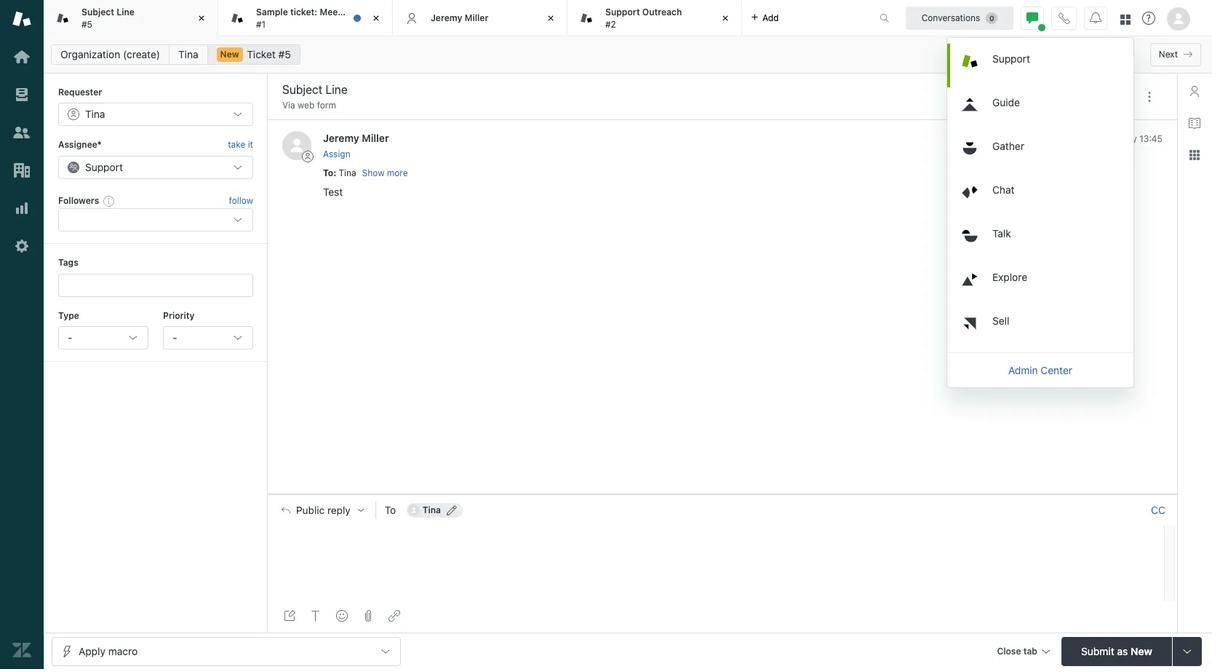 Task type: describe. For each thing, give the bounding box(es) containing it.
info on adding followers image
[[104, 195, 115, 207]]

avatar image
[[282, 131, 312, 160]]

guide
[[993, 96, 1021, 108]]

public reply
[[296, 504, 351, 516]]

admin center link
[[948, 356, 1134, 385]]

to for to
[[385, 504, 396, 516]]

guide link
[[951, 87, 1134, 131]]

to for to : tina show more test
[[323, 167, 334, 178]]

chat link
[[951, 174, 1134, 218]]

hide composer image
[[717, 488, 729, 500]]

subject
[[82, 7, 114, 18]]

close image for support outreach
[[719, 11, 733, 25]]

outreach
[[643, 7, 682, 18]]

notifications image
[[1091, 12, 1102, 24]]

more
[[387, 167, 408, 178]]

tab containing support outreach
[[568, 0, 743, 36]]

organization (create)
[[60, 48, 160, 60]]

admin
[[1009, 364, 1039, 376]]

draft mode image
[[284, 610, 296, 622]]

get started image
[[12, 47, 31, 66]]

organization (create) button
[[51, 44, 170, 65]]

miller for jeremy miller
[[465, 12, 489, 23]]

talk link
[[951, 218, 1134, 262]]

sell
[[993, 314, 1010, 327]]

reporting image
[[12, 199, 31, 218]]

show
[[362, 167, 385, 178]]

organization
[[60, 48, 120, 60]]

follow button
[[229, 194, 253, 207]]

- button for type
[[58, 326, 149, 349]]

jeremy miller tab
[[393, 0, 568, 36]]

assign button
[[323, 148, 351, 161]]

followers
[[58, 195, 99, 206]]

sample ticket: meet the ticket #1
[[256, 7, 384, 29]]

#5 inside subject line #5
[[82, 19, 92, 29]]

close image for subject line
[[194, 11, 209, 25]]

gather link
[[951, 131, 1134, 174]]

requester
[[58, 87, 102, 98]]

public reply button
[[269, 495, 375, 525]]

tina link
[[169, 44, 208, 65]]

edit user image
[[447, 505, 457, 515]]

zendesk products image
[[1121, 14, 1131, 24]]

submit as new
[[1082, 645, 1153, 657]]

support inside assignee* element
[[85, 161, 123, 173]]

ticket #5
[[247, 48, 291, 60]]

line
[[117, 7, 135, 18]]

center
[[1041, 364, 1073, 376]]

apply macro
[[79, 645, 138, 657]]

jeremy miller assign
[[323, 132, 389, 159]]

priority
[[163, 310, 195, 321]]

public
[[296, 504, 325, 516]]

apps image
[[1190, 149, 1201, 161]]

#2
[[606, 19, 616, 29]]

form
[[317, 100, 336, 111]]

cc button
[[1152, 504, 1166, 517]]

tina@gmail.com image
[[408, 504, 420, 516]]

meet
[[320, 7, 341, 18]]

support inside support outreach #2
[[606, 7, 640, 18]]

1 vertical spatial new
[[1131, 645, 1153, 657]]

requester element
[[58, 103, 253, 126]]

displays possible ticket submission types image
[[1182, 645, 1194, 657]]

admin center
[[1009, 364, 1073, 376]]

submit
[[1082, 645, 1115, 657]]

views image
[[12, 85, 31, 104]]

test
[[323, 186, 343, 198]]

ticket
[[360, 7, 384, 18]]

apply
[[79, 645, 106, 657]]

explore link
[[951, 262, 1134, 305]]

tab containing subject line
[[44, 0, 218, 36]]

assignee* element
[[58, 156, 253, 179]]

tabs tab list
[[44, 0, 865, 36]]

2 close image from the left
[[369, 11, 384, 25]]

assignee*
[[58, 139, 102, 150]]

jeremy for jeremy miller
[[431, 12, 463, 23]]

insert emojis image
[[336, 610, 348, 622]]

ticket
[[247, 48, 276, 60]]

take it
[[228, 139, 253, 150]]



Task type: locate. For each thing, give the bounding box(es) containing it.
as
[[1118, 645, 1129, 657]]

0 vertical spatial jeremy
[[431, 12, 463, 23]]

1 horizontal spatial miller
[[465, 12, 489, 23]]

add
[[763, 12, 779, 23]]

close image left add 'popup button'
[[719, 11, 733, 25]]

- for type
[[68, 331, 72, 344]]

reply
[[328, 504, 351, 516]]

#1
[[256, 19, 266, 29]]

0 horizontal spatial #5
[[82, 19, 92, 29]]

ticket actions image
[[1144, 91, 1156, 102]]

(create)
[[123, 48, 160, 60]]

0 horizontal spatial to
[[323, 167, 334, 178]]

2 horizontal spatial support
[[993, 52, 1031, 64]]

wednesday
[[1090, 134, 1138, 144]]

1 vertical spatial #5
[[279, 48, 291, 60]]

sell link
[[951, 305, 1134, 349]]

1 - from the left
[[68, 331, 72, 344]]

tina
[[178, 48, 198, 60], [85, 108, 105, 120], [339, 167, 356, 178], [423, 504, 441, 515]]

gather
[[993, 139, 1025, 152]]

ticket:
[[290, 7, 318, 18]]

format text image
[[310, 610, 322, 622]]

organizations image
[[12, 161, 31, 180]]

close tab
[[998, 645, 1038, 656]]

conversations button
[[906, 6, 1014, 29]]

1 horizontal spatial #5
[[279, 48, 291, 60]]

support up guide
[[993, 52, 1031, 64]]

1 close image from the left
[[194, 11, 209, 25]]

zendesk image
[[12, 641, 31, 660]]

#5 right ticket
[[279, 48, 291, 60]]

to : tina show more test
[[323, 167, 408, 198]]

2 horizontal spatial close image
[[719, 11, 733, 25]]

via web form
[[282, 100, 336, 111]]

zendesk support image
[[12, 9, 31, 28]]

support down assignee*
[[85, 161, 123, 173]]

0 horizontal spatial close image
[[194, 11, 209, 25]]

1 horizontal spatial - button
[[163, 326, 253, 349]]

add button
[[743, 0, 788, 36]]

Wednesday 13:45 text field
[[1090, 134, 1163, 144]]

-
[[68, 331, 72, 344], [173, 331, 177, 344]]

support
[[606, 7, 640, 18], [993, 52, 1031, 64], [85, 161, 123, 173]]

follow
[[229, 195, 253, 206]]

admin image
[[12, 237, 31, 256]]

tina inside secondary element
[[178, 48, 198, 60]]

explore
[[993, 270, 1028, 283]]

miller inside tab
[[465, 12, 489, 23]]

0 horizontal spatial new
[[220, 49, 239, 60]]

tab containing sample ticket: meet the ticket
[[218, 0, 393, 36]]

subject line #5
[[82, 7, 135, 29]]

assign
[[323, 148, 351, 159]]

1 vertical spatial to
[[385, 504, 396, 516]]

miller for jeremy miller assign
[[362, 132, 389, 144]]

1 horizontal spatial jeremy
[[431, 12, 463, 23]]

#5 down subject
[[82, 19, 92, 29]]

0 horizontal spatial - button
[[58, 326, 149, 349]]

show more button
[[362, 167, 408, 180]]

to
[[323, 167, 334, 178], [385, 504, 396, 516]]

to inside to : tina show more test
[[323, 167, 334, 178]]

new
[[220, 49, 239, 60], [1131, 645, 1153, 657]]

wednesday 13:45
[[1090, 134, 1163, 144]]

add attachment image
[[363, 610, 374, 622]]

next button
[[1151, 43, 1202, 66]]

miller inside jeremy miller assign
[[362, 132, 389, 144]]

0 vertical spatial support
[[606, 7, 640, 18]]

2 - button from the left
[[163, 326, 253, 349]]

talk
[[993, 227, 1012, 239]]

2 tab from the left
[[218, 0, 393, 36]]

1 - button from the left
[[58, 326, 149, 349]]

cc
[[1152, 504, 1166, 516]]

:
[[334, 167, 337, 178]]

Subject field
[[280, 81, 1082, 98]]

new right "as"
[[1131, 645, 1153, 657]]

- for priority
[[173, 331, 177, 344]]

0 vertical spatial miller
[[465, 12, 489, 23]]

sample
[[256, 7, 288, 18]]

the
[[344, 7, 358, 18]]

tina down requester
[[85, 108, 105, 120]]

jeremy for jeremy miller assign
[[323, 132, 359, 144]]

0 horizontal spatial jeremy
[[323, 132, 359, 144]]

#5
[[82, 19, 92, 29], [279, 48, 291, 60]]

get help image
[[1143, 12, 1156, 25]]

close image
[[544, 11, 558, 25]]

0 horizontal spatial support
[[85, 161, 123, 173]]

tina right tina@gmail.com "image"
[[423, 504, 441, 515]]

take
[[228, 139, 246, 150]]

type
[[58, 310, 79, 321]]

1 horizontal spatial close image
[[369, 11, 384, 25]]

new inside secondary element
[[220, 49, 239, 60]]

13:45
[[1140, 134, 1163, 144]]

tab
[[1024, 645, 1038, 656]]

conversations
[[922, 12, 981, 23]]

jeremy miller link
[[323, 132, 389, 144]]

- button for priority
[[163, 326, 253, 349]]

web
[[298, 100, 315, 111]]

take it button
[[228, 138, 253, 153]]

via
[[282, 100, 295, 111]]

support up #2
[[606, 7, 640, 18]]

1 vertical spatial jeremy
[[323, 132, 359, 144]]

jeremy miller
[[431, 12, 489, 23]]

2 vertical spatial support
[[85, 161, 123, 173]]

close
[[998, 645, 1022, 656]]

support link
[[951, 43, 1134, 87]]

jeremy inside tab
[[431, 12, 463, 23]]

main element
[[0, 0, 44, 669]]

macro
[[108, 645, 138, 657]]

1 horizontal spatial -
[[173, 331, 177, 344]]

1 vertical spatial support
[[993, 52, 1031, 64]]

chat
[[993, 183, 1015, 195]]

1 tab from the left
[[44, 0, 218, 36]]

- button
[[58, 326, 149, 349], [163, 326, 253, 349]]

support outreach #2
[[606, 7, 682, 29]]

close image up tina link
[[194, 11, 209, 25]]

0 vertical spatial #5
[[82, 19, 92, 29]]

1 horizontal spatial to
[[385, 504, 396, 516]]

to left tina@gmail.com "image"
[[385, 504, 396, 516]]

2 - from the left
[[173, 331, 177, 344]]

tab
[[44, 0, 218, 36], [218, 0, 393, 36], [568, 0, 743, 36]]

- button down priority
[[163, 326, 253, 349]]

jeremy
[[431, 12, 463, 23], [323, 132, 359, 144]]

to up test
[[323, 167, 334, 178]]

- button down type
[[58, 326, 149, 349]]

tags
[[58, 257, 78, 268]]

#5 inside secondary element
[[279, 48, 291, 60]]

- down type
[[68, 331, 72, 344]]

knowledge image
[[1190, 117, 1201, 129]]

1 horizontal spatial support
[[606, 7, 640, 18]]

tina right (create)
[[178, 48, 198, 60]]

0 horizontal spatial miller
[[362, 132, 389, 144]]

Tags field
[[69, 278, 239, 292]]

1 horizontal spatial new
[[1131, 645, 1153, 657]]

miller
[[465, 12, 489, 23], [362, 132, 389, 144]]

close image
[[194, 11, 209, 25], [369, 11, 384, 25], [719, 11, 733, 25]]

followers element
[[58, 208, 253, 232]]

Public reply composer text field
[[275, 525, 1160, 556]]

customer context image
[[1190, 85, 1201, 97]]

3 tab from the left
[[568, 0, 743, 36]]

close image right the
[[369, 11, 384, 25]]

0 vertical spatial to
[[323, 167, 334, 178]]

secondary element
[[44, 40, 1213, 69]]

customers image
[[12, 123, 31, 142]]

tina inside requester element
[[85, 108, 105, 120]]

3 close image from the left
[[719, 11, 733, 25]]

it
[[248, 139, 253, 150]]

tina inside to : tina show more test
[[339, 167, 356, 178]]

add link (cmd k) image
[[389, 610, 400, 622]]

- down priority
[[173, 331, 177, 344]]

new left ticket
[[220, 49, 239, 60]]

next
[[1160, 49, 1179, 60]]

0 vertical spatial new
[[220, 49, 239, 60]]

0 horizontal spatial -
[[68, 331, 72, 344]]

button displays agent's chat status as online. image
[[1027, 12, 1039, 24]]

tina right : on the top of the page
[[339, 167, 356, 178]]

1 vertical spatial miller
[[362, 132, 389, 144]]

close tab button
[[991, 637, 1056, 668]]

jeremy inside jeremy miller assign
[[323, 132, 359, 144]]



Task type: vqa. For each thing, say whether or not it's contained in the screenshot.
the Requester
yes



